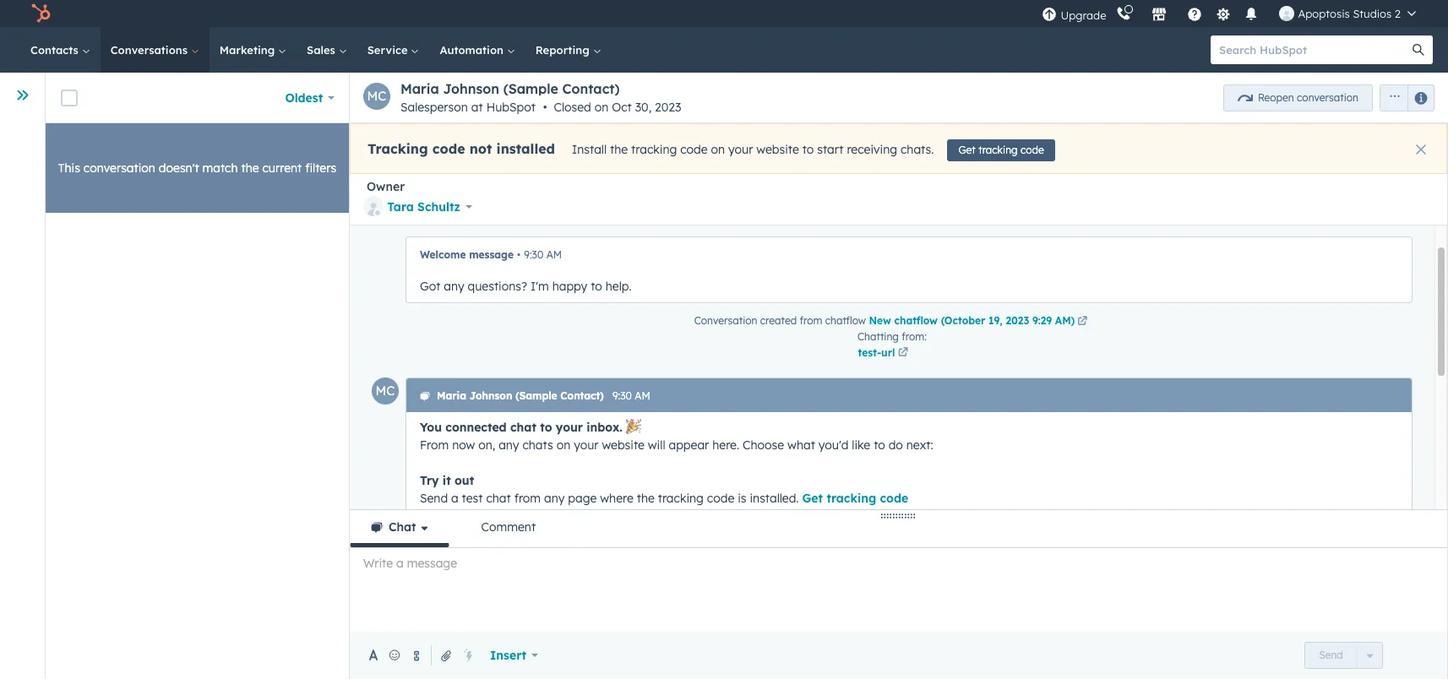 Task type: vqa. For each thing, say whether or not it's contained in the screenshot.
alert
no



Task type: locate. For each thing, give the bounding box(es) containing it.
marketplaces image
[[1152, 8, 1167, 23]]

tara
[[387, 199, 414, 215]]

1 vertical spatial any
[[499, 438, 519, 453]]

johnson up at
[[443, 80, 499, 97]]

the
[[610, 142, 628, 157], [241, 161, 259, 176], [637, 491, 655, 506]]

0 horizontal spatial from
[[514, 491, 541, 506]]

comment
[[481, 520, 536, 535]]

insert
[[490, 648, 526, 663]]

2 horizontal spatial any
[[544, 491, 565, 506]]

1 vertical spatial •
[[517, 248, 521, 261]]

the inside try it out send a test chat from any page where the tracking code is installed. get tracking code
[[637, 491, 655, 506]]

get inside try it out send a test chat from any page where the tracking code is installed. get tracking code
[[802, 491, 823, 506]]

0 horizontal spatial the
[[241, 161, 259, 176]]

send button
[[1305, 642, 1358, 669]]

am
[[546, 248, 562, 261], [635, 390, 650, 402]]

0 horizontal spatial send
[[420, 491, 448, 506]]

0 vertical spatial manage
[[420, 544, 466, 559]]

1 vertical spatial maria
[[437, 390, 466, 402]]

manage down a
[[420, 544, 466, 559]]

am up 🎉
[[635, 390, 650, 402]]

any
[[444, 279, 464, 294], [499, 438, 519, 453], [544, 491, 565, 506]]

get inside get tracking code button
[[959, 144, 976, 156]]

conversation inside button
[[1297, 91, 1359, 104]]

contacts link
[[20, 27, 100, 73]]

send inside button
[[1319, 649, 1343, 662]]

1 horizontal spatial from
[[800, 314, 823, 327]]

conversation for this
[[83, 161, 155, 176]]

contact)
[[562, 80, 620, 97], [560, 390, 604, 402]]

access
[[551, 651, 589, 666]]

0 vertical spatial get
[[959, 144, 976, 156]]

installed.
[[750, 491, 799, 506]]

now
[[452, 438, 475, 453]]

the inside tracking code not installed alert
[[610, 142, 628, 157]]

1 horizontal spatial send
[[1319, 649, 1343, 662]]

maria up you
[[437, 390, 466, 402]]

1 horizontal spatial 2023
[[1006, 314, 1029, 327]]

1 horizontal spatial conversation
[[1297, 91, 1359, 104]]

from up comment
[[514, 491, 541, 506]]

on,
[[478, 438, 495, 453]]

19,
[[989, 314, 1003, 327]]

connected
[[446, 420, 507, 435]]

2023 right 30,
[[655, 100, 681, 115]]

tara schultz button
[[363, 194, 472, 220]]

2 manage from the top
[[420, 651, 466, 666]]

reopen
[[1258, 91, 1294, 104]]

the right where
[[637, 491, 655, 506]]

settings image
[[1216, 7, 1231, 22]]

johnson for maria johnson (sample contact) salesperson at hubspot • closed on oct 30, 2023
[[443, 80, 499, 97]]

9:30 up i'm on the top of the page
[[524, 248, 544, 261]]

the right install
[[610, 142, 628, 157]]

main content
[[46, 73, 1448, 679]]

1 horizontal spatial the
[[610, 142, 628, 157]]

(sample for maria johnson (sample contact) salesperson at hubspot • closed on oct 30, 2023
[[503, 80, 558, 97]]

and right messaging
[[589, 544, 611, 559]]

manage left team
[[420, 651, 466, 666]]

tracking right chats.
[[979, 144, 1018, 156]]

reopen conversation
[[1258, 91, 1359, 104]]

0 horizontal spatial website
[[602, 438, 645, 453]]

1 vertical spatial 9:30
[[613, 390, 632, 402]]

any right got
[[444, 279, 464, 294]]

new chatflow (october 19, 2023 9:29 am)
[[869, 314, 1075, 327]]

website
[[757, 142, 799, 157], [602, 438, 645, 453]]

1 horizontal spatial get
[[959, 144, 976, 156]]

am up i'm on the top of the page
[[546, 248, 562, 261]]

schultz
[[418, 199, 460, 215]]

johnson
[[443, 80, 499, 97], [470, 390, 512, 402]]

0 horizontal spatial 9:30
[[524, 248, 544, 261]]

chat
[[389, 520, 416, 535]]

maria johnson (sample contact) salesperson at hubspot • closed on oct 30, 2023
[[400, 80, 681, 115]]

any inside you connected chat to your inbox. 🎉 from now on, any chats on your website will appear here. choose what you'd like to do next:
[[499, 438, 519, 453]]

search button
[[1404, 35, 1433, 64]]

on inside maria johnson (sample contact) salesperson at hubspot • closed on oct 30, 2023
[[595, 100, 609, 115]]

0 vertical spatial am
[[546, 248, 562, 261]]

website left start
[[757, 142, 799, 157]]

0 horizontal spatial any
[[444, 279, 464, 294]]

contact) for maria johnson (sample contact) salesperson at hubspot • closed on oct 30, 2023
[[562, 80, 620, 97]]

0 vertical spatial conversation
[[1297, 91, 1359, 104]]

search image
[[1413, 44, 1425, 56]]

• right 'message'
[[517, 248, 521, 261]]

chat up chats
[[510, 420, 537, 435]]

conversations link
[[100, 27, 209, 73]]

1 vertical spatial (sample
[[516, 390, 557, 402]]

1 vertical spatial contact)
[[560, 390, 604, 402]]

contact) for maria johnson (sample contact) 9:30 am
[[560, 390, 604, 402]]

0 horizontal spatial 2023
[[655, 100, 681, 115]]

owner
[[367, 179, 405, 194]]

0 horizontal spatial am
[[546, 248, 562, 261]]

2 chatflow from the left
[[894, 314, 938, 327]]

chatflow up from:
[[894, 314, 938, 327]]

match
[[202, 161, 238, 176]]

any left page
[[544, 491, 565, 506]]

0 vertical spatial •
[[543, 100, 547, 115]]

calling icon image
[[1117, 7, 1132, 22]]

1 manage from the top
[[420, 544, 466, 559]]

conversation down search hubspot search box
[[1297, 91, 1359, 104]]

0 horizontal spatial conversation
[[83, 161, 155, 176]]

johnson up connected
[[470, 390, 512, 402]]

reporting
[[536, 43, 593, 57]]

here.
[[713, 438, 740, 453]]

0 horizontal spatial chatflow
[[825, 314, 866, 327]]

(october
[[941, 314, 986, 327]]

• left the closed
[[543, 100, 547, 115]]

contact) inside maria johnson (sample contact) salesperson at hubspot • closed on oct 30, 2023
[[562, 80, 620, 97]]

oct
[[612, 100, 632, 115]]

tracking down 30,
[[631, 142, 677, 157]]

you
[[420, 420, 442, 435]]

conversation
[[1297, 91, 1359, 104], [83, 161, 155, 176]]

on
[[595, 100, 609, 115], [711, 142, 725, 157], [557, 438, 571, 453]]

0 vertical spatial chat
[[510, 420, 537, 435]]

website down 🎉
[[602, 438, 645, 453]]

oldest
[[285, 90, 323, 105]]

maria
[[400, 80, 439, 97], [437, 390, 466, 402]]

chatflow left new
[[825, 314, 866, 327]]

0 vertical spatial (sample
[[503, 80, 558, 97]]

any right on,
[[499, 438, 519, 453]]

1 vertical spatial 2023
[[1006, 314, 1029, 327]]

1 vertical spatial get
[[802, 491, 823, 506]]

your
[[728, 142, 753, 157], [556, 420, 583, 435], [574, 438, 599, 453], [469, 544, 494, 559]]

link opens in a new window image
[[898, 346, 908, 361], [898, 348, 908, 358]]

link opens in a new window image
[[1078, 314, 1088, 330], [1078, 317, 1088, 327]]

code
[[432, 140, 465, 157], [680, 142, 708, 157], [1021, 144, 1044, 156], [707, 491, 735, 506], [880, 491, 909, 506]]

2023 right 19,
[[1006, 314, 1029, 327]]

and right access
[[592, 651, 614, 666]]

0 horizontal spatial on
[[557, 438, 571, 453]]

0 vertical spatial johnson
[[443, 80, 499, 97]]

1 horizontal spatial •
[[543, 100, 547, 115]]

1 link opens in a new window image from the top
[[898, 346, 908, 361]]

menu
[[1041, 0, 1428, 27]]

0 vertical spatial 2023
[[655, 100, 681, 115]]

service
[[367, 43, 411, 57]]

1 horizontal spatial website
[[757, 142, 799, 157]]

2 link opens in a new window image from the top
[[1078, 317, 1088, 327]]

0 vertical spatial on
[[595, 100, 609, 115]]

0 vertical spatial and
[[589, 544, 611, 559]]

manage your chat messaging and automation.
[[420, 544, 685, 559]]

0 vertical spatial website
[[757, 142, 799, 157]]

help.
[[606, 279, 632, 294]]

closed
[[554, 100, 591, 115]]

chat right test
[[486, 491, 511, 506]]

contact) up the closed
[[562, 80, 620, 97]]

your inside tracking code not installed alert
[[728, 142, 753, 157]]

url
[[881, 346, 895, 359]]

2 horizontal spatial on
[[711, 142, 725, 157]]

chat inside you connected chat to your inbox. 🎉 from now on, any chats on your website will appear here. choose what you'd like to do next:
[[510, 420, 537, 435]]

2 vertical spatial any
[[544, 491, 565, 506]]

calling icon button
[[1110, 3, 1139, 25]]

chat down comment
[[497, 544, 522, 559]]

1 vertical spatial and
[[592, 651, 614, 666]]

get
[[959, 144, 976, 156], [802, 491, 823, 506]]

tracking code not installed
[[368, 140, 555, 157]]

1 vertical spatial from
[[514, 491, 541, 506]]

johnson inside maria johnson (sample contact) salesperson at hubspot • closed on oct 30, 2023
[[443, 80, 499, 97]]

hubspot
[[486, 100, 536, 115]]

(sample up chats
[[516, 390, 557, 402]]

0 vertical spatial any
[[444, 279, 464, 294]]

1 vertical spatial johnson
[[470, 390, 512, 402]]

group
[[1373, 84, 1435, 111]]

conversation for reopen
[[1297, 91, 1359, 104]]

marketing
[[220, 43, 278, 57]]

get right installed. at bottom
[[802, 491, 823, 506]]

0 vertical spatial send
[[420, 491, 448, 506]]

contacts
[[30, 43, 82, 57]]

30,
[[635, 100, 652, 115]]

main content containing maria johnson (sample contact)
[[46, 73, 1448, 679]]

1 vertical spatial send
[[1319, 649, 1343, 662]]

help image
[[1188, 8, 1203, 23]]

code inside get tracking code button
[[1021, 144, 1044, 156]]

and for availability.
[[592, 651, 614, 666]]

to left start
[[802, 142, 814, 157]]

tracking down like
[[827, 491, 876, 506]]

(sample inside maria johnson (sample contact) salesperson at hubspot • closed on oct 30, 2023
[[503, 80, 558, 97]]

(sample up the hubspot
[[503, 80, 558, 97]]

automation.
[[614, 544, 682, 559]]

maria inside maria johnson (sample contact) salesperson at hubspot • closed on oct 30, 2023
[[400, 80, 439, 97]]

from
[[800, 314, 823, 327], [514, 491, 541, 506]]

maria up salesperson
[[400, 80, 439, 97]]

1 horizontal spatial on
[[595, 100, 609, 115]]

conversation
[[694, 314, 757, 327]]

0 horizontal spatial get
[[802, 491, 823, 506]]

1 horizontal spatial 9:30
[[613, 390, 632, 402]]

upgrade
[[1061, 8, 1106, 22]]

1 vertical spatial conversation
[[83, 161, 155, 176]]

help button
[[1181, 0, 1210, 27]]

2 vertical spatial chat
[[497, 544, 522, 559]]

get right chats.
[[959, 144, 976, 156]]

like
[[852, 438, 871, 453]]

chatting
[[858, 330, 899, 343]]

questions?
[[468, 279, 527, 294]]

choose
[[743, 438, 784, 453]]

2 vertical spatial the
[[637, 491, 655, 506]]

1 horizontal spatial chatflow
[[894, 314, 938, 327]]

inbox.
[[587, 420, 622, 435]]

website inside you connected chat to your inbox. 🎉 from now on, any chats on your website will appear here. choose what you'd like to do next:
[[602, 438, 645, 453]]

oldest button
[[274, 81, 346, 114]]

send group
[[1305, 642, 1383, 669]]

0 vertical spatial contact)
[[562, 80, 620, 97]]

the right match
[[241, 161, 259, 176]]

this
[[58, 161, 80, 176]]

1 vertical spatial on
[[711, 142, 725, 157]]

notifications button
[[1237, 0, 1266, 27]]

tracking code not installed alert
[[350, 123, 1447, 174]]

tara schultz
[[387, 199, 460, 215]]

chat for connected
[[510, 420, 537, 435]]

send inside try it out send a test chat from any page where the tracking code is installed. get tracking code
[[420, 491, 448, 506]]

apoptosis studios 2
[[1298, 7, 1401, 20]]

1 vertical spatial website
[[602, 438, 645, 453]]

9:30 up 🎉
[[613, 390, 632, 402]]

2023 inside maria johnson (sample contact) salesperson at hubspot • closed on oct 30, 2023
[[655, 100, 681, 115]]

0 vertical spatial maria
[[400, 80, 439, 97]]

1 vertical spatial chat
[[486, 491, 511, 506]]

1 vertical spatial am
[[635, 390, 650, 402]]

contact) up inbox.
[[560, 390, 604, 402]]

1 horizontal spatial any
[[499, 438, 519, 453]]

2 horizontal spatial the
[[637, 491, 655, 506]]

chat for your
[[497, 544, 522, 559]]

to
[[802, 142, 814, 157], [591, 279, 602, 294], [540, 420, 552, 435], [874, 438, 885, 453]]

from right the created
[[800, 314, 823, 327]]

2023
[[655, 100, 681, 115], [1006, 314, 1029, 327]]

2 vertical spatial on
[[557, 438, 571, 453]]

conversation right the this
[[83, 161, 155, 176]]

1 vertical spatial manage
[[420, 651, 466, 666]]

0 vertical spatial the
[[610, 142, 628, 157]]



Task type: describe. For each thing, give the bounding box(es) containing it.
apoptosis studios 2 button
[[1270, 0, 1426, 27]]

service link
[[357, 27, 430, 73]]

a
[[451, 491, 459, 506]]

start
[[817, 142, 844, 157]]

receiving
[[847, 142, 897, 157]]

chat inside try it out send a test chat from any page where the tracking code is installed. get tracking code
[[486, 491, 511, 506]]

hubspot link
[[20, 3, 63, 24]]

get tracking code
[[959, 144, 1044, 156]]

try
[[420, 473, 439, 488]]

chatting from:
[[858, 330, 927, 343]]

test
[[462, 491, 483, 506]]

chats.
[[901, 142, 934, 157]]

1 vertical spatial the
[[241, 161, 259, 176]]

johnson for maria johnson (sample contact) 9:30 am
[[470, 390, 512, 402]]

close image
[[1416, 144, 1426, 155]]

current
[[262, 161, 302, 176]]

chatflow inside new chatflow (october 19, 2023 9:29 am) link
[[894, 314, 938, 327]]

menu containing apoptosis studios 2
[[1041, 0, 1428, 27]]

tracking
[[368, 140, 428, 157]]

try it out send a test chat from any page where the tracking code is installed. get tracking code
[[420, 473, 909, 506]]

you connected chat to your inbox. 🎉 from now on, any chats on your website will appear here. choose what you'd like to do next:
[[420, 420, 933, 453]]

installed
[[496, 140, 555, 157]]

2 link opens in a new window image from the top
[[898, 348, 908, 358]]

next:
[[906, 438, 933, 453]]

chats
[[523, 438, 553, 453]]

at
[[471, 100, 483, 115]]

this conversation doesn't match the current filters
[[58, 161, 336, 176]]

it
[[443, 473, 451, 488]]

doesn't
[[159, 161, 199, 176]]

to up chats
[[540, 420, 552, 435]]

1 horizontal spatial am
[[635, 390, 650, 402]]

get tracking code link
[[802, 491, 909, 506]]

tracking down "appear"
[[658, 491, 704, 506]]

0 vertical spatial from
[[800, 314, 823, 327]]

test-
[[858, 346, 881, 359]]

0 vertical spatial 9:30
[[524, 248, 544, 261]]

availability.
[[617, 651, 680, 666]]

apoptosis
[[1298, 7, 1350, 20]]

from inside try it out send a test chat from any page where the tracking code is installed. get tracking code
[[514, 491, 541, 506]]

to inside tracking code not installed alert
[[802, 142, 814, 157]]

out
[[455, 473, 474, 488]]

from:
[[902, 330, 927, 343]]

welcome
[[420, 248, 466, 261]]

will
[[648, 438, 665, 453]]

message
[[469, 248, 514, 261]]

member
[[501, 651, 548, 666]]

notifications image
[[1244, 8, 1259, 23]]

is
[[738, 491, 747, 506]]

team
[[469, 651, 498, 666]]

get tracking code button
[[948, 139, 1055, 161]]

where
[[600, 491, 634, 506]]

conversation created from chatflow
[[694, 314, 869, 327]]

marketing link
[[209, 27, 297, 73]]

manage for manage team member access and availability.
[[420, 651, 466, 666]]

1 chatflow from the left
[[825, 314, 866, 327]]

automation link
[[430, 27, 525, 73]]

insert button
[[479, 639, 549, 673]]

manage for manage your chat messaging and automation.
[[420, 544, 466, 559]]

on inside tracking code not installed alert
[[711, 142, 725, 157]]

studios
[[1353, 7, 1392, 20]]

1 link opens in a new window image from the top
[[1078, 314, 1088, 330]]

salesperson
[[400, 100, 468, 115]]

happy
[[552, 279, 587, 294]]

reopen conversation button
[[1223, 84, 1373, 111]]

sales link
[[297, 27, 357, 73]]

• inside maria johnson (sample contact) salesperson at hubspot • closed on oct 30, 2023
[[543, 100, 547, 115]]

link opens in a new window image inside new chatflow (october 19, 2023 9:29 am) link
[[1078, 317, 1088, 327]]

(sample for maria johnson (sample contact) 9:30 am
[[516, 390, 557, 402]]

tara schultz image
[[1280, 6, 1295, 21]]

install
[[572, 142, 607, 157]]

comment button
[[460, 510, 557, 548]]

settings link
[[1213, 5, 1234, 22]]

9:29
[[1033, 314, 1052, 327]]

chat button
[[350, 510, 450, 548]]

hubspot image
[[30, 3, 51, 24]]

maria for maria johnson (sample contact) salesperson at hubspot • closed on oct 30, 2023
[[400, 80, 439, 97]]

messaging
[[525, 544, 586, 559]]

conversations
[[110, 43, 191, 57]]

upgrade image
[[1042, 7, 1057, 22]]

got
[[420, 279, 441, 294]]

appear
[[669, 438, 709, 453]]

maria for maria johnson (sample contact) 9:30 am
[[437, 390, 466, 402]]

reporting link
[[525, 27, 611, 73]]

manage team member access and availability.
[[420, 651, 683, 666]]

any inside try it out send a test chat from any page where the tracking code is installed. get tracking code
[[544, 491, 565, 506]]

marketplaces button
[[1142, 0, 1177, 27]]

to left do
[[874, 438, 885, 453]]

you'd
[[819, 438, 849, 453]]

website inside tracking code not installed alert
[[757, 142, 799, 157]]

0 horizontal spatial •
[[517, 248, 521, 261]]

🎉
[[626, 420, 641, 435]]

tracking inside button
[[979, 144, 1018, 156]]

new chatflow (october 19, 2023 9:29 am) link
[[869, 314, 1090, 330]]

Search HubSpot search field
[[1211, 35, 1418, 64]]

on inside you connected chat to your inbox. 🎉 from now on, any chats on your website will appear here. choose what you'd like to do next:
[[557, 438, 571, 453]]

to left the help.
[[591, 279, 602, 294]]

page
[[568, 491, 597, 506]]

and for automation.
[[589, 544, 611, 559]]

welcome message • 9:30 am
[[420, 248, 562, 261]]

test-url link
[[858, 345, 927, 361]]

do
[[889, 438, 903, 453]]

got any questions? i'm happy to help.
[[420, 279, 632, 294]]

2
[[1395, 7, 1401, 20]]

new
[[869, 314, 891, 327]]

test-url
[[858, 346, 895, 359]]

install the tracking code on your website to start receiving chats.
[[572, 142, 934, 157]]

what
[[788, 438, 815, 453]]



